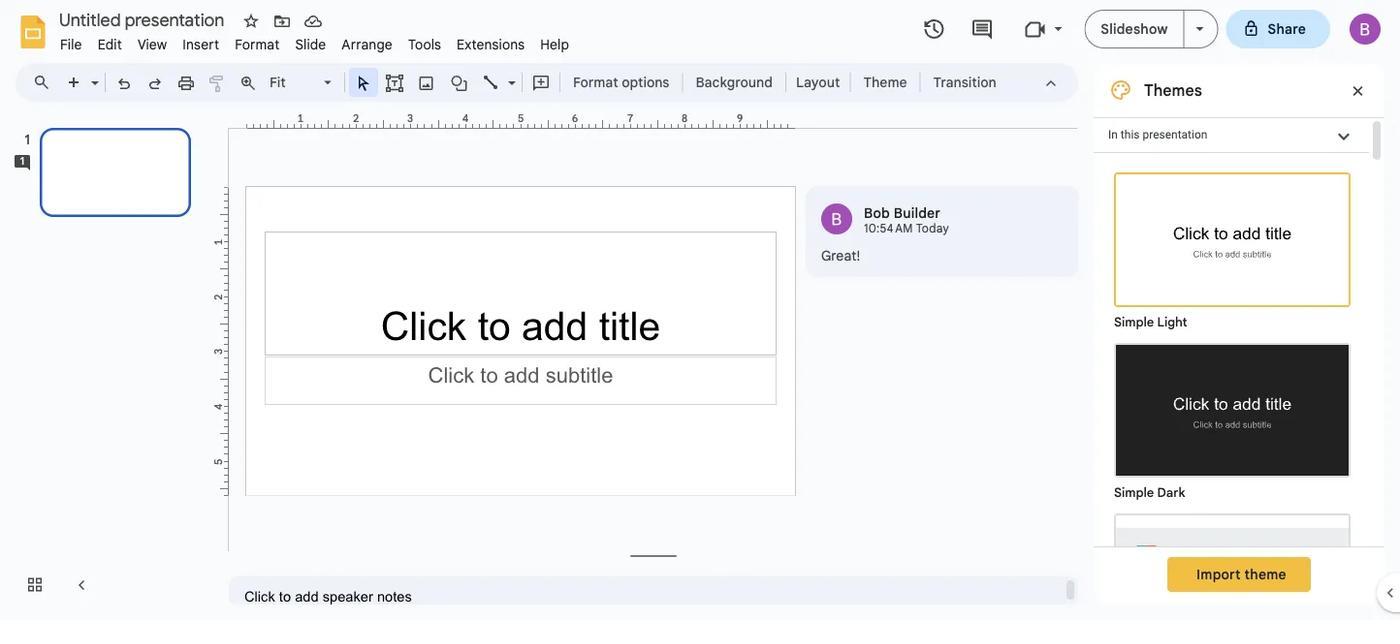 Task type: vqa. For each thing, say whether or not it's contained in the screenshot.
View menu item
yes



Task type: describe. For each thing, give the bounding box(es) containing it.
share button
[[1226, 10, 1330, 48]]

insert
[[183, 36, 219, 53]]

view
[[138, 36, 167, 53]]

slideshow button
[[1084, 10, 1184, 48]]

dark
[[1157, 485, 1185, 501]]

in this presentation
[[1108, 128, 1208, 142]]

extensions
[[457, 36, 525, 53]]

themes
[[1144, 80, 1202, 100]]

main toolbar
[[57, 68, 1006, 97]]

background
[[696, 74, 773, 91]]

theme
[[863, 74, 907, 91]]

bob builder 10:54 am today
[[864, 205, 949, 236]]

navigation inside the themes application
[[0, 110, 213, 621]]

insert image image
[[416, 69, 438, 96]]

theme button
[[855, 68, 916, 97]]

themes section
[[1094, 63, 1385, 621]]

share
[[1268, 20, 1306, 37]]

presentation
[[1143, 128, 1208, 142]]

import theme button
[[1168, 558, 1311, 592]]

format options
[[573, 74, 670, 91]]

streamline image
[[1116, 516, 1349, 621]]

slide menu item
[[287, 33, 334, 56]]

Simple Light radio
[[1104, 163, 1360, 621]]

transition
[[933, 74, 996, 91]]

arrange menu item
[[334, 33, 400, 56]]

in
[[1108, 128, 1118, 142]]

slideshow
[[1101, 20, 1168, 37]]

options
[[622, 74, 670, 91]]

menu bar banner
[[0, 0, 1400, 621]]

help menu item
[[533, 33, 577, 56]]

10:54 am
[[864, 222, 913, 236]]

menu bar inside menu bar banner
[[52, 25, 577, 57]]

format options button
[[564, 68, 678, 97]]

view menu item
[[130, 33, 175, 56]]

layout
[[796, 74, 840, 91]]

Streamline radio
[[1104, 504, 1360, 621]]

Star checkbox
[[238, 8, 265, 35]]

edit menu item
[[90, 33, 130, 56]]

tools
[[408, 36, 441, 53]]

theme
[[1245, 566, 1287, 583]]

format menu item
[[227, 33, 287, 56]]



Task type: locate. For each thing, give the bounding box(es) containing it.
menu bar containing file
[[52, 25, 577, 57]]

format for format
[[235, 36, 280, 53]]

insert menu item
[[175, 33, 227, 56]]

in this presentation tab
[[1094, 117, 1369, 153]]

list containing bob builder
[[806, 186, 1079, 277]]

simple light
[[1114, 315, 1187, 330]]

1 simple from the top
[[1114, 315, 1154, 330]]

background button
[[687, 68, 781, 97]]

builder
[[894, 205, 941, 222]]

simple for simple light
[[1114, 315, 1154, 330]]

new slide with layout image
[[86, 70, 99, 77]]

menu bar
[[52, 25, 577, 57]]

Zoom field
[[264, 69, 340, 97]]

option group containing simple light
[[1094, 153, 1369, 621]]

light
[[1157, 315, 1187, 330]]

list
[[806, 186, 1079, 277]]

this
[[1121, 128, 1140, 142]]

format inside 'menu item'
[[235, 36, 280, 53]]

today
[[916, 222, 949, 236]]

1 horizontal spatial format
[[573, 74, 618, 91]]

simple dark
[[1114, 485, 1185, 501]]

file menu item
[[52, 33, 90, 56]]

transition button
[[925, 68, 1005, 97]]

tools menu item
[[400, 33, 449, 56]]

list inside the themes application
[[806, 186, 1079, 277]]

simple
[[1114, 315, 1154, 330], [1114, 485, 1154, 501]]

slide
[[295, 36, 326, 53]]

Rename text field
[[52, 8, 236, 31]]

great!
[[821, 247, 860, 264]]

simple inside radio
[[1114, 485, 1154, 501]]

Simple Dark radio
[[1104, 334, 1360, 504]]

simple inside option
[[1114, 315, 1154, 330]]

extensions menu item
[[449, 33, 533, 56]]

file
[[60, 36, 82, 53]]

simple left light
[[1114, 315, 1154, 330]]

arrange
[[342, 36, 393, 53]]

help
[[540, 36, 569, 53]]

2 simple from the top
[[1114, 485, 1154, 501]]

bob builder image
[[821, 204, 852, 235]]

option group inside themes section
[[1094, 153, 1369, 621]]

layout button
[[790, 68, 846, 97]]

navigation
[[0, 110, 213, 621]]

simple for simple dark
[[1114, 485, 1154, 501]]

format
[[235, 36, 280, 53], [573, 74, 618, 91]]

1 vertical spatial simple
[[1114, 485, 1154, 501]]

0 horizontal spatial format
[[235, 36, 280, 53]]

0 vertical spatial simple
[[1114, 315, 1154, 330]]

bob
[[864, 205, 890, 222]]

format left options on the top left of page
[[573, 74, 618, 91]]

format inside button
[[573, 74, 618, 91]]

option group
[[1094, 153, 1369, 621]]

format down star checkbox
[[235, 36, 280, 53]]

format for format options
[[573, 74, 618, 91]]

0 vertical spatial format
[[235, 36, 280, 53]]

import
[[1197, 566, 1241, 583]]

Zoom text field
[[267, 69, 321, 96]]

shape image
[[448, 69, 471, 96]]

import theme
[[1197, 566, 1287, 583]]

simple left dark
[[1114, 485, 1154, 501]]

start slideshow (⌘+enter) image
[[1196, 27, 1204, 31]]

Menus field
[[24, 69, 67, 96]]

1 vertical spatial format
[[573, 74, 618, 91]]

edit
[[98, 36, 122, 53]]

themes application
[[0, 0, 1400, 621]]



